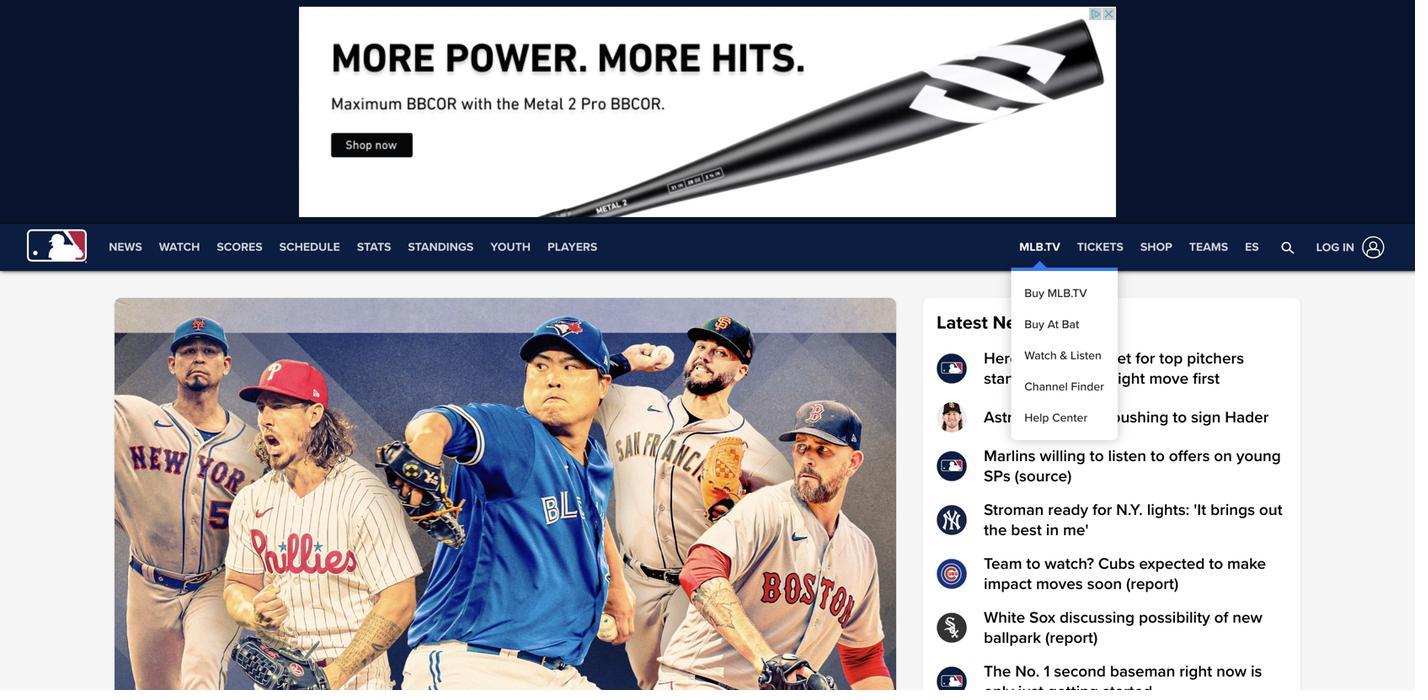 Task type: vqa. For each thing, say whether or not it's contained in the screenshot.
the News
yes



Task type: locate. For each thing, give the bounding box(es) containing it.
at
[[1047, 318, 1059, 332]]

to left listen
[[1090, 447, 1104, 466]]

0 vertical spatial (report)
[[1126, 575, 1179, 594]]

1 vertical spatial mlb image
[[937, 451, 967, 482]]

teams link
[[1181, 224, 1237, 271]]

1 horizontal spatial watch
[[1024, 349, 1057, 363]]

in inside dropdown button
[[1343, 240, 1354, 255]]

mlb.tv up 'buy at bat' link
[[1047, 286, 1087, 301]]

mlb image left sps
[[937, 451, 967, 482]]

(report) down expected
[[1126, 575, 1179, 594]]

0 vertical spatial watch
[[159, 240, 200, 254]]

tickets link
[[1069, 224, 1132, 271]]

buy inside buy mlb.tv link
[[1024, 286, 1044, 301]]

tickets
[[1077, 240, 1124, 254]]

news link
[[100, 224, 151, 271]]

center
[[1052, 411, 1088, 425]]

0 vertical spatial news
[[109, 240, 142, 254]]

youth
[[490, 240, 531, 254]]

shop link
[[1132, 224, 1181, 271]]

for inside stroman ready for n.y. lights: 'it brings out the best in me'
[[1092, 501, 1112, 520]]

baseman
[[1110, 662, 1175, 682]]

move
[[1149, 369, 1189, 389]]

secondary navigation element
[[100, 224, 606, 271]]

now
[[1216, 662, 1247, 682]]

1 horizontal spatial for
[[1136, 349, 1155, 369]]

watch right news link
[[159, 240, 200, 254]]

0 horizontal spatial in
[[1046, 521, 1059, 540]]

mlb image down latest
[[937, 354, 967, 384]]

&
[[1060, 349, 1067, 363]]

watch & listen link
[[1018, 340, 1111, 371]]

mlb image
[[937, 354, 967, 384], [937, 451, 967, 482]]

0 vertical spatial for
[[1136, 349, 1155, 369]]

to right listen
[[1151, 447, 1165, 466]]

stands,
[[984, 369, 1035, 389]]

1 horizontal spatial news
[[993, 312, 1039, 334]]

listen
[[1071, 349, 1102, 363]]

log
[[1316, 240, 1340, 255]]

0 horizontal spatial watch
[[159, 240, 200, 254]]

mlb image inside marlins willing to listen to offers on young sps (source) link
[[937, 451, 967, 482]]

1 vertical spatial watch
[[1024, 349, 1057, 363]]

buy
[[1024, 286, 1044, 301], [1024, 318, 1044, 332]]

white sox discussing possibility of new ballpark (report) link
[[937, 608, 1287, 649]]

hader
[[1225, 408, 1269, 427]]

in right 'log'
[[1343, 240, 1354, 255]]

cubs image
[[937, 559, 967, 590]]

is
[[1251, 662, 1262, 682]]

buy inside 'buy at bat' link
[[1024, 318, 1044, 332]]

watch?
[[1045, 555, 1094, 574]]

(report)
[[1126, 575, 1179, 594], [1045, 629, 1098, 648]]

who
[[1070, 369, 1100, 389]]

watch
[[159, 240, 200, 254], [1024, 349, 1057, 363]]

buy for buy at bat
[[1024, 318, 1044, 332]]

watch & listen
[[1024, 349, 1102, 363]]

top navigation element
[[0, 224, 1415, 441]]

in left me'
[[1046, 521, 1059, 540]]

market
[[1082, 349, 1131, 369]]

1 vertical spatial for
[[1092, 501, 1112, 520]]

0 horizontal spatial (report)
[[1045, 629, 1098, 648]]

getting
[[1048, 683, 1098, 691]]

search image
[[1281, 241, 1295, 254]]

advertisement element
[[299, 7, 1116, 217]]

mlb.tv
[[1019, 240, 1060, 254], [1047, 286, 1087, 301]]

mlb.tv up the buy mlb.tv
[[1019, 240, 1060, 254]]

for left 'top' on the bottom right of page
[[1136, 349, 1155, 369]]

white sox image
[[937, 613, 967, 644]]

for left n.y.
[[1092, 501, 1112, 520]]

standings link
[[400, 224, 482, 271]]

0 vertical spatial buy
[[1024, 286, 1044, 301]]

buy up "buy at bat"
[[1024, 286, 1044, 301]]

just
[[1018, 683, 1044, 691]]

right
[[1179, 662, 1212, 682]]

buy mlb.tv link
[[1018, 278, 1111, 309]]

1 vertical spatial buy
[[1024, 318, 1044, 332]]

1 buy from the top
[[1024, 286, 1044, 301]]

started
[[1102, 683, 1153, 691]]

might
[[1104, 369, 1145, 389]]

watch inside watch & listen link
[[1024, 349, 1057, 363]]

major league baseball image
[[27, 230, 87, 263]]

watch inside watch link
[[159, 240, 200, 254]]

news inside "secondary navigation" "element"
[[109, 240, 142, 254]]

watch left &
[[1024, 349, 1057, 363]]

1 vertical spatial (report)
[[1045, 629, 1098, 648]]

1 mlb image from the top
[[937, 354, 967, 384]]

tertiary navigation element
[[1011, 224, 1267, 441]]

moves
[[1036, 575, 1083, 594]]

of
[[1214, 609, 1228, 628]]

mlb image for marlins
[[937, 451, 967, 482]]

1
[[1044, 662, 1050, 682]]

0 horizontal spatial news
[[109, 240, 142, 254]]

0 horizontal spatial for
[[1092, 501, 1112, 520]]

the no. 1 second baseman right now is only just getting started
[[984, 662, 1262, 691]]

news up here's
[[993, 312, 1039, 334]]

(report) down discussing on the bottom of the page
[[1045, 629, 1098, 648]]

stats
[[357, 240, 391, 254]]

watch for watch & listen
[[1024, 349, 1057, 363]]

1 vertical spatial in
[[1046, 521, 1059, 540]]

1 horizontal spatial (report)
[[1126, 575, 1179, 594]]

mlb image inside here's where market for top pitchers stands, and who might move first 'link'
[[937, 354, 967, 384]]

new
[[1232, 609, 1263, 628]]

free-agent starters who could be sneaky good image
[[115, 298, 896, 691]]

stroman ready for n.y. lights: 'it brings out the best in me' link
[[937, 500, 1287, 541]]

2 mlb image from the top
[[937, 451, 967, 482]]

listen
[[1108, 447, 1146, 466]]

white
[[984, 609, 1025, 628]]

buy left at
[[1024, 318, 1044, 332]]

0 vertical spatial mlb image
[[937, 354, 967, 384]]

latest news
[[937, 312, 1039, 334]]

2 buy from the top
[[1024, 318, 1044, 332]]

news left watch link
[[109, 240, 142, 254]]

team
[[984, 555, 1022, 574]]

scores
[[217, 240, 262, 254]]

here's
[[984, 349, 1029, 369]]

1 horizontal spatial in
[[1343, 240, 1354, 255]]

finder
[[1071, 380, 1104, 394]]

buy mlb.tv
[[1024, 286, 1087, 301]]

the
[[984, 521, 1007, 540]]

buy at bat link
[[1018, 309, 1111, 340]]

second
[[1054, 662, 1106, 682]]

0 vertical spatial in
[[1343, 240, 1354, 255]]

mlb image for here's
[[937, 354, 967, 384]]

ready
[[1048, 501, 1088, 520]]

ballpark
[[984, 629, 1041, 648]]



Task type: describe. For each thing, give the bounding box(es) containing it.
channel
[[1024, 380, 1068, 394]]

the
[[984, 662, 1011, 682]]

marlins willing to listen to offers on young sps (source)
[[984, 447, 1281, 486]]

schedule link
[[271, 224, 348, 271]]

sox
[[1029, 609, 1056, 628]]

astros
[[984, 408, 1030, 427]]

'it
[[1194, 501, 1206, 520]]

willing
[[1040, 447, 1086, 466]]

channel finder
[[1024, 380, 1104, 394]]

scores link
[[208, 224, 271, 271]]

pushing
[[1111, 408, 1169, 427]]

out
[[1259, 501, 1283, 520]]

buy for buy mlb.tv
[[1024, 286, 1044, 301]]

yankees image
[[937, 505, 967, 536]]

buy at bat
[[1024, 318, 1079, 332]]

here's where market for top pitchers stands, and who might move first link
[[937, 349, 1287, 389]]

astros reportedly pushing to sign hader link
[[937, 403, 1287, 433]]

young
[[1236, 447, 1281, 466]]

me'
[[1063, 521, 1089, 540]]

stroman ready for n.y. lights: 'it brings out the best in me'
[[984, 501, 1283, 540]]

mlb.tv link
[[1011, 224, 1069, 271]]

offers
[[1169, 447, 1210, 466]]

latest
[[937, 312, 988, 334]]

to left sign on the bottom right of page
[[1173, 408, 1187, 427]]

impact
[[984, 575, 1032, 594]]

0 vertical spatial mlb.tv
[[1019, 240, 1060, 254]]

stats link
[[348, 224, 400, 271]]

soon
[[1087, 575, 1122, 594]]

help center link
[[1018, 403, 1111, 434]]

for inside the here's where market for top pitchers stands, and who might move first
[[1136, 349, 1155, 369]]

log in
[[1316, 240, 1354, 255]]

and
[[1039, 369, 1066, 389]]

sps
[[984, 467, 1011, 486]]

best
[[1011, 521, 1042, 540]]

j. hader image
[[937, 403, 967, 433]]

watch for watch
[[159, 240, 200, 254]]

es link
[[1237, 224, 1267, 271]]

stroman
[[984, 501, 1044, 520]]

to left make
[[1209, 555, 1223, 574]]

white sox discussing possibility of new ballpark (report)
[[984, 609, 1263, 648]]

on
[[1214, 447, 1232, 466]]

team to watch? cubs expected to make impact moves soon (report) link
[[937, 554, 1287, 595]]

make
[[1227, 555, 1266, 574]]

youth link
[[482, 224, 539, 271]]

in inside stroman ready for n.y. lights: 'it brings out the best in me'
[[1046, 521, 1059, 540]]

astros reportedly pushing to sign hader
[[984, 408, 1269, 427]]

lights:
[[1147, 501, 1190, 520]]

log in button
[[1306, 233, 1388, 262]]

es
[[1245, 240, 1259, 254]]

(source)
[[1015, 467, 1072, 486]]

first
[[1193, 369, 1220, 389]]

mlb image
[[937, 667, 967, 691]]

(report) inside team to watch? cubs expected to make impact moves soon (report)
[[1126, 575, 1179, 594]]

team to watch? cubs expected to make impact moves soon (report)
[[984, 555, 1266, 594]]

brings
[[1211, 501, 1255, 520]]

cubs
[[1098, 555, 1135, 574]]

watch link
[[151, 224, 208, 271]]

players link
[[539, 224, 606, 271]]

teams
[[1189, 240, 1228, 254]]

(report) inside white sox discussing possibility of new ballpark (report)
[[1045, 629, 1098, 648]]

1 vertical spatial news
[[993, 312, 1039, 334]]

here's where market for top pitchers stands, and who might move first
[[984, 349, 1244, 389]]

sign
[[1191, 408, 1221, 427]]

marlins
[[984, 447, 1036, 466]]

possibility
[[1139, 609, 1210, 628]]

top
[[1159, 349, 1183, 369]]

discussing
[[1060, 609, 1135, 628]]

standings
[[408, 240, 474, 254]]

no.
[[1015, 662, 1040, 682]]

to right 'team'
[[1026, 555, 1041, 574]]

players
[[548, 240, 597, 254]]

1 vertical spatial mlb.tv
[[1047, 286, 1087, 301]]

marlins willing to listen to offers on young sps (source) link
[[937, 446, 1287, 487]]

the no. 1 second baseman right now is only just getting started link
[[937, 662, 1287, 691]]

pitchers
[[1187, 349, 1244, 369]]

help center
[[1024, 411, 1088, 425]]

where
[[1033, 349, 1078, 369]]

bat
[[1062, 318, 1079, 332]]

n.y.
[[1116, 501, 1143, 520]]

schedule
[[279, 240, 340, 254]]

expected
[[1139, 555, 1205, 574]]



